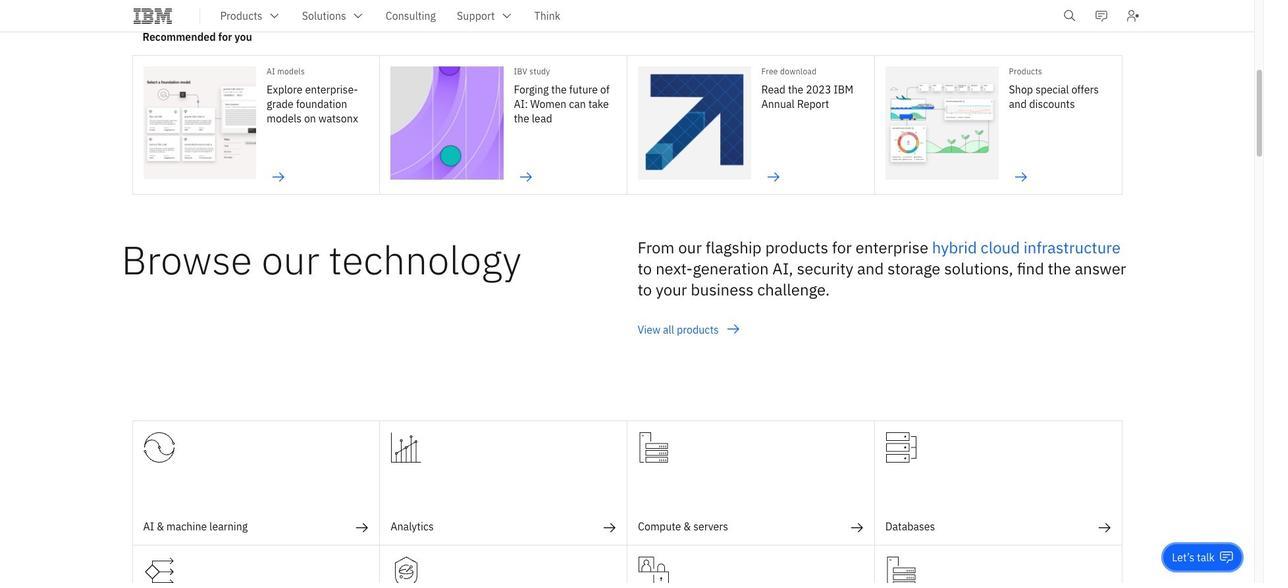 Task type: describe. For each thing, give the bounding box(es) containing it.
let's talk element
[[1173, 551, 1215, 565]]



